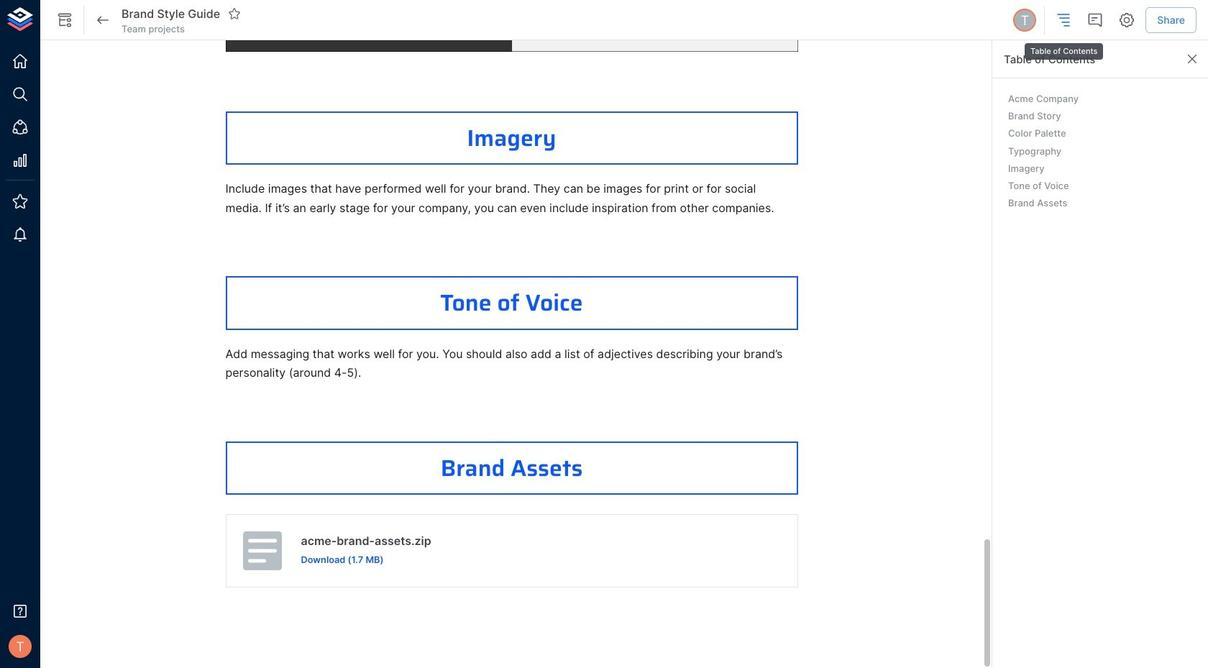 Task type: describe. For each thing, give the bounding box(es) containing it.
comments image
[[1087, 12, 1105, 29]]

show wiki image
[[56, 12, 73, 29]]

favorite image
[[228, 7, 241, 20]]

settings image
[[1119, 12, 1136, 29]]

table of contents image
[[1056, 12, 1073, 29]]



Task type: locate. For each thing, give the bounding box(es) containing it.
tooltip
[[1024, 33, 1106, 61]]

go back image
[[94, 12, 112, 29]]



